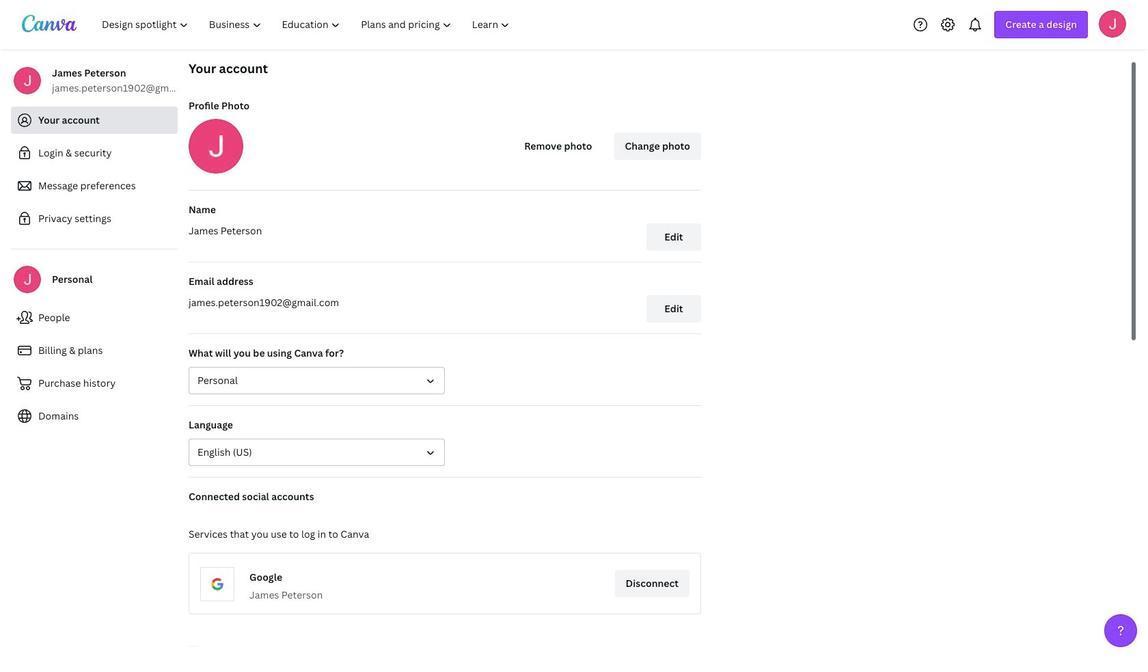 Task type: vqa. For each thing, say whether or not it's contained in the screenshot.
Canva corresponding to Theme
no



Task type: locate. For each thing, give the bounding box(es) containing it.
None button
[[189, 367, 445, 395]]



Task type: describe. For each thing, give the bounding box(es) containing it.
Language: English (US) button
[[189, 439, 445, 466]]

top level navigation element
[[93, 11, 522, 38]]

james peterson image
[[1100, 10, 1127, 37]]



